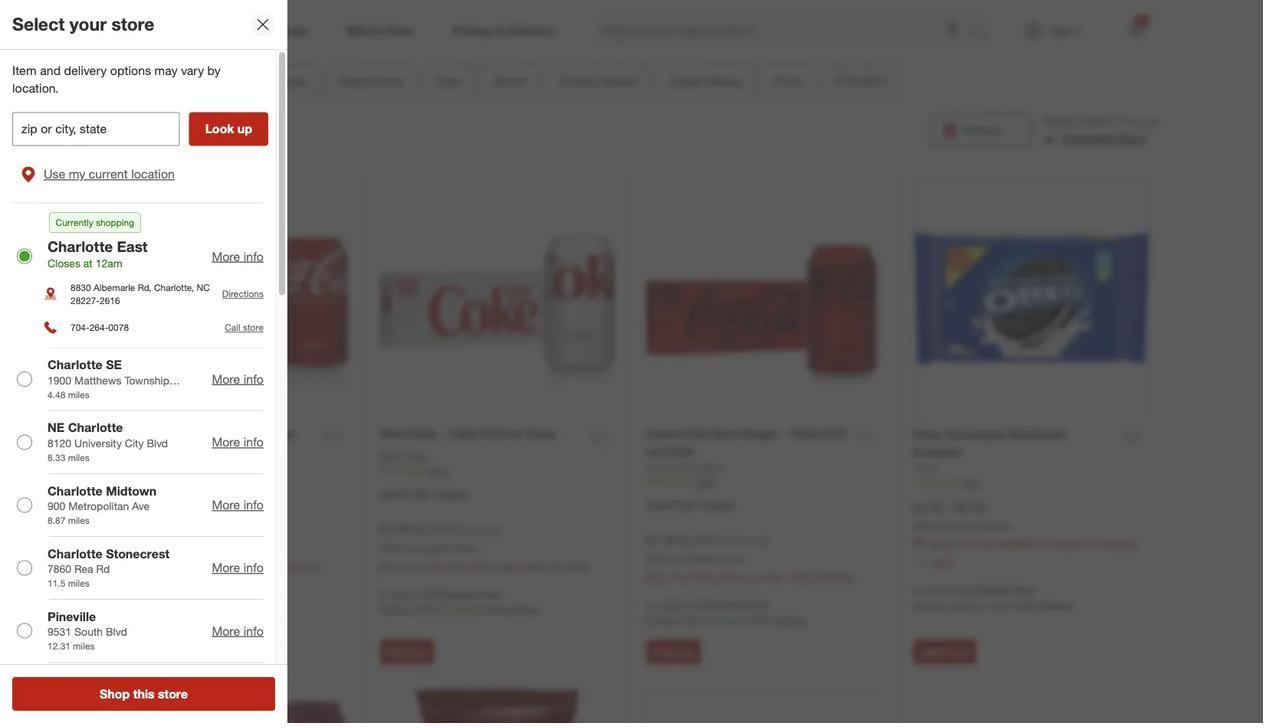 Task type: locate. For each thing, give the bounding box(es) containing it.
day for coca-cola - 12pk/12 fl oz cans
[[233, 560, 250, 574]]

snap ebt eligible
[[113, 489, 202, 502], [380, 489, 468, 502], [647, 499, 735, 512]]

12pk/12 right sugar
[[790, 427, 836, 442]]

cart
[[952, 647, 970, 658]]

5 more info from the top
[[212, 561, 264, 576]]

2 horizontal spatial services
[[816, 571, 856, 584]]

oz inside "coca-cola zero sugar - 12pk/12 fl oz cans"
[[647, 444, 661, 459]]

store right 'your'
[[112, 14, 155, 35]]

0 vertical spatial store
[[112, 14, 155, 35]]

2 horizontal spatial 3
[[669, 571, 675, 584]]

hours for coca-cola - 12pk/12 fl oz cans
[[187, 603, 214, 617]]

$0.05 down ave on the left of the page
[[149, 524, 175, 537]]

0 horizontal spatial day
[[233, 560, 250, 574]]

0 horizontal spatial (
[[146, 524, 149, 537]]

zero for coca-cola zero
[[702, 461, 724, 475]]

/fluid down 18442
[[175, 524, 199, 537]]

coke for diet coke - 12pk/12 fl oz cans
[[407, 427, 437, 442]]

2 vertical spatial store
[[158, 687, 188, 702]]

day for diet coke - 12pk/12 fl oz cans
[[500, 560, 517, 574]]

more info for ne charlotte
[[212, 435, 264, 450]]

1 12pk/12 from the left
[[187, 427, 234, 442]]

6 more info link from the top
[[212, 624, 264, 639]]

1 fl from the left
[[237, 427, 244, 442]]

cans up 18442 link
[[265, 427, 295, 442]]

oreo double stuf chocolate sandwich cookies image
[[647, 690, 883, 724], [647, 690, 883, 724]]

2 oreo from the top
[[914, 462, 938, 476]]

1 horizontal spatial blvd
[[147, 437, 168, 450]]

1 horizontal spatial pick
[[654, 647, 673, 658]]

1 vertical spatial grocery
[[631, 36, 676, 51]]

$4.39 - $6.59 when purchased online
[[914, 500, 1011, 532]]

$0.05
[[149, 524, 175, 537], [416, 524, 442, 537], [683, 534, 709, 548]]

fl
[[237, 427, 244, 442], [499, 427, 506, 442], [839, 427, 846, 442]]

0 horizontal spatial $0.05
[[149, 524, 175, 537]]

township
[[125, 374, 169, 387]]

1 horizontal spatial )
[[499, 524, 502, 537]]

0 horizontal spatial pick it up
[[387, 647, 428, 658]]

select your store dialog
[[0, 0, 288, 724]]

sandwich
[[1009, 427, 1067, 442]]

add
[[921, 647, 938, 658]]

$0.05 down 5692
[[416, 524, 442, 537]]

- inside coca-cola - 12pk/12 fl oz cans link
[[179, 427, 184, 442]]

ounce for coca-cola - 12pk/12 fl oz cans
[[202, 524, 232, 537]]

3 more from the top
[[212, 435, 240, 450]]

2 for diet coke - 12pk/12 fl oz cans
[[445, 603, 451, 617]]

charlotte midtown 900 metropolitan ave 8.87 miles
[[48, 484, 157, 527]]

miles down rea
[[68, 578, 90, 590]]

2 it from the left
[[675, 647, 681, 658]]

0 horizontal spatial $7.49 ( $0.05 /fluid ounce ) when purchased online buy 3 for $18 with same-day order services
[[113, 523, 322, 574]]

2 pick from the left
[[654, 647, 673, 658]]

deals right sort
[[275, 74, 306, 88]]

snap ebt eligible down 1480
[[647, 499, 735, 512]]

1 horizontal spatial store
[[158, 687, 188, 702]]

8120
[[48, 437, 71, 450]]

in for coca-cola zero sugar - 12pk/12 fl oz cans
[[647, 598, 656, 612]]

5 more info link from the top
[[212, 561, 264, 576]]

2 for coca-cola - 12pk/12 fl oz cans
[[178, 603, 184, 617]]

deals up guest on the right of page
[[648, 1, 708, 28]]

cola
[[149, 427, 176, 442], [683, 427, 709, 442], [143, 451, 165, 464], [677, 461, 699, 475]]

1 diet from the top
[[380, 427, 404, 442]]

ebt down 5692
[[412, 489, 432, 502]]

0 horizontal spatial snap
[[113, 489, 142, 502]]

1 horizontal spatial fl
[[499, 427, 506, 442]]

1 pick it up from the left
[[387, 647, 428, 658]]

1 horizontal spatial $0.05
[[416, 524, 442, 537]]

1 vertical spatial diet
[[380, 451, 399, 464]]

2 fl from the left
[[499, 427, 506, 442]]

same-
[[203, 560, 233, 574], [469, 560, 500, 574], [736, 571, 767, 584]]

2 horizontal spatial $18
[[693, 571, 711, 584]]

coke
[[407, 427, 437, 442], [402, 451, 427, 464]]

0 horizontal spatial buy
[[113, 560, 132, 574]]

store right this
[[158, 687, 188, 702]]

needs
[[602, 74, 638, 88]]

info for pineville
[[244, 624, 264, 639]]

1 horizontal spatial pick it up
[[654, 647, 695, 658]]

1 horizontal spatial ounce
[[469, 524, 499, 537]]

rd
[[96, 563, 110, 576]]

ebt down 1480
[[679, 499, 698, 512]]

$7.49 down the "coca-cola zero" link
[[647, 533, 677, 548]]

2 horizontal spatial ounce
[[736, 534, 765, 548]]

0 vertical spatial coke
[[407, 427, 437, 442]]

1 more info from the top
[[212, 249, 264, 264]]

1 horizontal spatial 12pk/12
[[449, 427, 495, 442]]

brand button
[[482, 64, 541, 98]]

None text field
[[12, 113, 180, 146]]

oreo chocolate sandwich cookies image
[[914, 180, 1151, 417], [914, 180, 1151, 417]]

more info link
[[212, 249, 264, 264], [212, 372, 264, 387], [212, 435, 264, 450], [212, 498, 264, 513], [212, 561, 264, 576], [212, 624, 264, 639]]

1 vertical spatial oreo
[[914, 462, 938, 476]]

2 horizontal spatial buy
[[647, 571, 666, 584]]

$7.49 up stonecrest
[[113, 523, 143, 538]]

3 info from the top
[[244, 435, 264, 450]]

snap for coca-cola - 12pk/12 fl oz cans
[[113, 489, 142, 502]]

eligible down 18442
[[168, 489, 202, 502]]

0 horizontal spatial )
[[232, 524, 235, 537]]

0 horizontal spatial oz
[[248, 427, 261, 442]]

2 inside ready within 2 hours at charlotte east
[[1118, 114, 1125, 129]]

blvd inside the pineville 9531 south blvd 12.31 miles
[[106, 626, 127, 639]]

1 horizontal spatial (
[[413, 524, 416, 537]]

ounce down 18442 link
[[202, 524, 232, 537]]

more for charlotte stonecrest
[[212, 561, 240, 576]]

eligible down 1480
[[701, 499, 735, 512]]

pick it up button for diet coke - 12pk/12 fl oz cans
[[380, 640, 435, 665]]

online inside '$4.39 - $6.59 when purchased online'
[[987, 520, 1011, 532]]

( for diet coke - 12pk/12 fl oz cans
[[413, 524, 416, 537]]

1 vertical spatial store
[[243, 322, 264, 334]]

) down 5692 link
[[499, 524, 502, 537]]

0 horizontal spatial 3
[[135, 560, 141, 574]]

2 diet from the top
[[380, 451, 399, 464]]

coca-cola zero sugar - 12pk/12 fl oz cans link
[[647, 426, 847, 461]]

info for ne charlotte
[[244, 435, 264, 450]]

1 horizontal spatial $7.49
[[380, 523, 410, 538]]

12pk/12 up 5692 link
[[449, 427, 495, 442]]

when for coca-cola - 12pk/12 fl oz cans
[[113, 543, 137, 554]]

info for charlotte midtown
[[244, 498, 264, 513]]

0 horizontal spatial blvd
[[106, 626, 127, 639]]

diet for diet coke
[[380, 451, 399, 464]]

eligible down 5692
[[435, 489, 468, 502]]

coca- for coca-cola zero
[[647, 461, 677, 475]]

info for charlotte se
[[244, 372, 264, 387]]

28227-
[[71, 295, 100, 306]]

0 horizontal spatial 12pk/12
[[187, 427, 234, 442]]

1 horizontal spatial for
[[411, 560, 423, 574]]

pickup button
[[931, 113, 1032, 147]]

1 horizontal spatial /
[[624, 36, 628, 51]]

2 horizontal spatial snap
[[647, 499, 676, 512]]

miles right 8.33
[[68, 452, 90, 464]]

None radio
[[17, 249, 32, 264], [17, 372, 32, 387], [17, 624, 32, 639], [17, 249, 32, 264], [17, 372, 32, 387], [17, 624, 32, 639]]

2 12pk/12 from the left
[[449, 427, 495, 442]]

1900
[[48, 374, 71, 387]]

oreo inside oreo chocolate sandwich cookies
[[914, 427, 943, 442]]

stock for diet coke - 12pk/12 fl oz cans
[[392, 588, 418, 601]]

$18 for coca-cola zero sugar - 12pk/12 fl oz cans
[[693, 571, 711, 584]]

6 more from the top
[[212, 624, 240, 639]]

0 horizontal spatial /fluid
[[175, 524, 199, 537]]

miles right 8.87
[[68, 515, 90, 527]]

- up 5692
[[441, 427, 446, 442]]

1 horizontal spatial eligible
[[435, 489, 468, 502]]

2 horizontal spatial cans
[[664, 444, 694, 459]]

5 info from the top
[[244, 561, 264, 576]]

( down the "coca-cola zero" link
[[680, 534, 683, 548]]

cola inside the "coca-cola zero" link
[[677, 461, 699, 475]]

more info link for charlotte stonecrest
[[212, 561, 264, 576]]

grocery up needs
[[631, 36, 676, 51]]

none text field inside select your store dialog
[[12, 113, 180, 146]]

cola up coca-cola zero
[[683, 427, 709, 442]]

for for diet coke - 12pk/12 fl oz cans
[[411, 560, 423, 574]]

3 more info link from the top
[[212, 435, 264, 450]]

5692 link
[[380, 465, 616, 479]]

6 more info from the top
[[212, 624, 264, 639]]

east for coca-cola - 12pk/12 fl oz cans
[[214, 588, 235, 601]]

ounce down 1480 link
[[736, 534, 765, 548]]

/fluid
[[175, 524, 199, 537], [442, 524, 466, 537], [709, 534, 733, 548]]

more info for charlotte stonecrest
[[212, 561, 264, 576]]

$7.49 down diet coke link
[[380, 523, 410, 538]]

zero left sugar
[[713, 427, 740, 442]]

item
[[12, 63, 37, 78]]

1 horizontal spatial services
[[549, 560, 589, 574]]

doritos nacho cheese chips - 9.25oz image
[[380, 690, 616, 724], [380, 690, 616, 724]]

1 horizontal spatial snap
[[380, 489, 409, 502]]

4 info from the top
[[244, 498, 264, 513]]

2 horizontal spatial snap ebt eligible
[[647, 499, 735, 512]]

2 horizontal spatial fl
[[839, 427, 846, 442]]

1 horizontal spatial ebt
[[412, 489, 432, 502]]

4 more from the top
[[212, 498, 240, 513]]

coca- for coca-cola
[[113, 451, 143, 464]]

3 fl from the left
[[839, 427, 846, 442]]

purchased inside '$4.39 - $6.59 when purchased online'
[[940, 520, 984, 532]]

1 horizontal spatial day
[[500, 560, 517, 574]]

snap
[[113, 489, 142, 502], [380, 489, 409, 502], [647, 499, 676, 512]]

coca-cola - 12pk/12 fl oz cans image
[[113, 180, 349, 417], [113, 180, 349, 417]]

1 horizontal spatial same-
[[469, 560, 500, 574]]

store inside shop this store button
[[158, 687, 188, 702]]

store for shop this store
[[158, 687, 188, 702]]

0 horizontal spatial ounce
[[202, 524, 232, 537]]

dietary needs button
[[547, 64, 651, 98]]

) down 1480 link
[[765, 534, 768, 548]]

/ right "top deals" link
[[624, 36, 628, 51]]

$0.05 for coca-cola zero sugar - 12pk/12 fl oz cans
[[683, 534, 709, 548]]

snap ebt eligible down 18442
[[113, 489, 202, 502]]

0 horizontal spatial $7.49
[[113, 523, 143, 538]]

charlotte east closes at 12am
[[48, 238, 148, 270]]

zero up 1480
[[702, 461, 724, 475]]

ready for coca-cola zero sugar - 12pk/12 fl oz cans
[[647, 614, 677, 627]]

- right $4.39
[[947, 500, 952, 515]]

diet for diet coke - 12pk/12 fl oz cans
[[380, 427, 404, 442]]

1 horizontal spatial $7.49 ( $0.05 /fluid ounce ) when purchased online buy 3 for $18 with same-day order services
[[380, 523, 589, 574]]

- right sugar
[[781, 427, 786, 442]]

diet coke - 12pk/12 fl oz cans image
[[380, 180, 616, 417], [380, 180, 616, 417]]

2 horizontal spatial oz
[[647, 444, 661, 459]]

call
[[225, 322, 240, 334]]

east for coca-cola zero sugar - 12pk/12 fl oz cans
[[747, 598, 768, 612]]

grocery up "top deals" link
[[556, 1, 642, 28]]

0 vertical spatial blvd
[[147, 437, 168, 450]]

diet coke - 12pk/12 fl oz cans link
[[380, 426, 556, 443]]

0 horizontal spatial for
[[144, 560, 157, 574]]

0 horizontal spatial same-
[[203, 560, 233, 574]]

2 more info link from the top
[[212, 372, 264, 387]]

up for diet coke - 12pk/12 fl oz cans
[[417, 647, 428, 658]]

12pk/12 up 18442 link
[[187, 427, 234, 442]]

2 pick it up button from the left
[[647, 640, 701, 665]]

coke inside diet coke link
[[402, 451, 427, 464]]

1 horizontal spatial snap ebt eligible
[[380, 489, 468, 502]]

hours for oreo chocolate sandwich cookies
[[987, 599, 1015, 613]]

- up 18442
[[179, 427, 184, 442]]

purchased
[[940, 520, 984, 532], [140, 543, 183, 554], [406, 543, 450, 554], [673, 553, 717, 565]]

coca-cola zero sugar - 12pk/12 fl oz cans image
[[647, 180, 883, 417], [647, 180, 883, 417]]

2 horizontal spatial $7.49 ( $0.05 /fluid ounce ) when purchased online buy 3 for $18 with same-day order services
[[647, 533, 856, 584]]

4.48
[[48, 389, 65, 401]]

5 more from the top
[[212, 561, 240, 576]]

/fluid down 5692
[[442, 524, 466, 537]]

ready for diet coke - 12pk/12 fl oz cans
[[380, 603, 411, 617]]

ready
[[1044, 114, 1079, 129], [914, 599, 944, 613], [113, 603, 144, 617], [380, 603, 411, 617], [647, 614, 677, 627]]

coca-cola zero link
[[647, 461, 724, 476]]

$0.05 down 1480
[[683, 534, 709, 548]]

1 horizontal spatial order
[[520, 560, 546, 574]]

zero for coca-cola zero sugar - 12pk/12 fl oz cans
[[713, 427, 740, 442]]

snap down the "coca-cola zero" link
[[647, 499, 676, 512]]

2 more info from the top
[[212, 372, 264, 387]]

1 more info link from the top
[[212, 249, 264, 264]]

in stock at  charlotte east ready within 2 hours with pickup
[[914, 584, 1073, 613], [113, 588, 272, 617], [380, 588, 539, 617], [647, 598, 806, 627]]

hours inside ready within 2 hours at charlotte east
[[1129, 114, 1160, 129]]

1 horizontal spatial oz
[[509, 427, 523, 442]]

cans
[[265, 427, 295, 442], [526, 427, 556, 442], [664, 444, 694, 459]]

fl inside "coca-cola zero sugar - 12pk/12 fl oz cans"
[[839, 427, 846, 442]]

pickup
[[1040, 599, 1073, 613], [240, 603, 272, 617], [507, 603, 539, 617], [774, 614, 806, 627]]

0 horizontal spatial fl
[[237, 427, 244, 442]]

cola for coca-cola zero
[[677, 461, 699, 475]]

cola inside the coca-cola link
[[143, 451, 165, 464]]

cola up 1480
[[677, 461, 699, 475]]

0 horizontal spatial /
[[560, 36, 564, 51]]

select
[[12, 14, 65, 35]]

0 horizontal spatial it
[[408, 647, 414, 658]]

2616
[[100, 295, 120, 306]]

1480 link
[[647, 476, 883, 489]]

1 it from the left
[[408, 647, 414, 658]]

cola right city
[[149, 427, 176, 442]]

more info
[[212, 249, 264, 264], [212, 372, 264, 387], [212, 435, 264, 450], [212, 498, 264, 513], [212, 561, 264, 576], [212, 624, 264, 639]]

save
[[929, 538, 953, 551]]

) down 18442 link
[[232, 524, 235, 537]]

blvd up coca-cola at left bottom
[[147, 437, 168, 450]]

12pk/12 for cola
[[187, 427, 234, 442]]

(
[[146, 524, 149, 537], [413, 524, 416, 537], [680, 534, 683, 548]]

diet coke
[[380, 451, 427, 464]]

pickup
[[963, 123, 1003, 138]]

deals right top
[[590, 36, 621, 51]]

) for diet coke - 12pk/12 fl oz cans
[[499, 524, 502, 537]]

coke down diet coke - 12pk/12 fl oz cans link
[[402, 451, 427, 464]]

oz up 5692 link
[[509, 427, 523, 442]]

0 vertical spatial grocery
[[556, 1, 642, 28]]

0 horizontal spatial order
[[253, 560, 279, 574]]

blvd right south
[[106, 626, 127, 639]]

snap ebt eligible down 5692
[[380, 489, 468, 502]]

3
[[135, 560, 141, 574], [402, 560, 408, 574], [669, 571, 675, 584]]

when for coca-cola zero sugar - 12pk/12 fl oz cans
[[647, 553, 671, 565]]

eligible
[[168, 489, 202, 502], [435, 489, 468, 502], [701, 499, 735, 512]]

( down ave on the left of the page
[[146, 524, 149, 537]]

cans up 5692 link
[[526, 427, 556, 442]]

east for diet coke - 12pk/12 fl oz cans
[[480, 588, 502, 601]]

use my current location link
[[12, 155, 264, 194]]

0 horizontal spatial services
[[282, 560, 322, 574]]

1 horizontal spatial $18
[[426, 560, 444, 574]]

snap down the coca-cola link
[[113, 489, 142, 502]]

services
[[282, 560, 322, 574], [549, 560, 589, 574], [816, 571, 856, 584]]

charlotte inside charlotte east closes at 12am
[[48, 238, 113, 255]]

/fluid down 1480
[[709, 534, 733, 548]]

0 horizontal spatial store
[[112, 14, 155, 35]]

4 more info from the top
[[212, 498, 264, 513]]

oz
[[248, 427, 261, 442], [509, 427, 523, 442], [647, 444, 661, 459]]

ebt
[[145, 489, 165, 502], [412, 489, 432, 502], [679, 499, 698, 512]]

0 vertical spatial diet
[[380, 427, 404, 442]]

2 horizontal spatial (
[[680, 534, 683, 548]]

2 horizontal spatial for
[[678, 571, 690, 584]]

cola inside coca-cola - 12pk/12 fl oz cans link
[[149, 427, 176, 442]]

snap for coca-cola zero sugar - 12pk/12 fl oz cans
[[647, 499, 676, 512]]

1 horizontal spatial /fluid
[[442, 524, 466, 537]]

- inside '$4.39 - $6.59 when purchased online'
[[947, 500, 952, 515]]

fl for coca-cola - 12pk/12 fl oz cans
[[237, 427, 244, 442]]

$0.05 for coca-cola - 12pk/12 fl oz cans
[[149, 524, 175, 537]]

0 horizontal spatial ebt
[[145, 489, 165, 502]]

more for ne charlotte
[[212, 435, 240, 450]]

buy for diet coke - 12pk/12 fl oz cans
[[380, 560, 399, 574]]

use my current location
[[44, 167, 175, 182]]

2 horizontal spatial $0.05
[[683, 534, 709, 548]]

/fluid for coca-cola - 12pk/12 fl oz cans
[[175, 524, 199, 537]]

9531
[[48, 626, 71, 639]]

ounce
[[202, 524, 232, 537], [469, 524, 499, 537], [736, 534, 765, 548]]

order for coca-cola - 12pk/12 fl oz cans
[[253, 560, 279, 574]]

2 horizontal spatial day
[[767, 571, 784, 584]]

6 info from the top
[[244, 624, 264, 639]]

0 horizontal spatial eligible
[[168, 489, 202, 502]]

1 horizontal spatial 3
[[402, 560, 408, 574]]

coca- inside "coca-cola zero sugar - 12pk/12 fl oz cans"
[[647, 427, 683, 442]]

pineville
[[48, 610, 96, 625]]

2 horizontal spatial order
[[787, 571, 813, 584]]

ready for coca-cola - 12pk/12 fl oz cans
[[113, 603, 144, 617]]

2 horizontal spatial same-
[[736, 571, 767, 584]]

more info link for charlotte se
[[212, 372, 264, 387]]

dr pepper soda - 12pk/12 fl oz cans image
[[113, 690, 349, 724], [113, 690, 349, 724]]

2 horizontal spatial $7.49
[[647, 533, 677, 548]]

1 oreo from the top
[[914, 427, 943, 442]]

2 horizontal spatial /fluid
[[709, 534, 733, 548]]

1 horizontal spatial pick it up button
[[647, 640, 701, 665]]

0 vertical spatial zero
[[713, 427, 740, 442]]

miles inside charlotte stonecrest 7860 rea rd 11.5 miles
[[68, 578, 90, 590]]

1 info from the top
[[244, 249, 264, 264]]

0078
[[108, 322, 129, 334]]

at inside charlotte east closes at 12am
[[83, 257, 93, 270]]

2 horizontal spatial up
[[683, 647, 695, 658]]

1 horizontal spatial it
[[675, 647, 681, 658]]

in stock at  charlotte east ready within 2 hours with pickup for oreo chocolate sandwich cookies
[[914, 584, 1073, 613]]

2 horizontal spatial )
[[765, 534, 768, 548]]

1 vertical spatial blvd
[[106, 626, 127, 639]]

cola down city
[[143, 451, 165, 464]]

coke up the diet coke
[[407, 427, 437, 442]]

$4.39
[[914, 500, 944, 515]]

east inside charlotte east closes at 12am
[[117, 238, 148, 255]]

within for coca-cola zero sugar - 12pk/12 fl oz cans
[[680, 614, 709, 627]]

( down diet coke link
[[413, 524, 416, 537]]

east for oreo chocolate sandwich cookies
[[1014, 584, 1035, 597]]

1 horizontal spatial cans
[[526, 427, 556, 442]]

3 for coca-cola - 12pk/12 fl oz cans
[[135, 560, 141, 574]]

look up button
[[189, 113, 268, 146]]

1 more from the top
[[212, 249, 240, 264]]

cola inside "coca-cola zero sugar - 12pk/12 fl oz cans"
[[683, 427, 709, 442]]

department
[[338, 74, 404, 88]]

1 vertical spatial zero
[[702, 461, 724, 475]]

3 12pk/12 from the left
[[790, 427, 836, 442]]

ebt down 18442
[[145, 489, 165, 502]]

ounce down 5692 link
[[469, 524, 499, 537]]

oz for coca-cola - 12pk/12 fl oz cans
[[248, 427, 261, 442]]

0 horizontal spatial $18
[[160, 560, 177, 574]]

oz up coca-cola zero
[[647, 444, 661, 459]]

1 vertical spatial coke
[[402, 451, 427, 464]]

pick for coca-cola zero sugar - 12pk/12 fl oz cans
[[654, 647, 673, 658]]

$18
[[160, 560, 177, 574], [426, 560, 444, 574], [693, 571, 711, 584]]

2 horizontal spatial ebt
[[679, 499, 698, 512]]

miles right 4.48
[[68, 389, 90, 401]]

look
[[205, 122, 234, 137]]

2 pick it up from the left
[[654, 647, 695, 658]]

8.33
[[48, 452, 65, 464]]

coca-cola zero sugar - 12pk/12 fl oz cans
[[647, 427, 846, 459]]

1 horizontal spatial up
[[417, 647, 428, 658]]

11.5
[[48, 578, 65, 590]]

/ left top
[[560, 36, 564, 51]]

ready for oreo chocolate sandwich cookies
[[914, 599, 944, 613]]

2 / from the left
[[624, 36, 628, 51]]

900
[[48, 500, 65, 513]]

filter
[[140, 74, 167, 88]]

oreo down cookies
[[914, 462, 938, 476]]

to
[[941, 647, 950, 658]]

- inside "coca-cola zero sugar - 12pk/12 fl oz cans"
[[781, 427, 786, 442]]

1 pick from the left
[[387, 647, 406, 658]]

oz up 18442 link
[[248, 427, 261, 442]]

snap ebt eligible for diet coke - 12pk/12 fl oz cans
[[380, 489, 468, 502]]

when
[[914, 520, 938, 532], [113, 543, 137, 554], [380, 543, 404, 554], [647, 553, 671, 565]]

info for charlotte stonecrest
[[244, 561, 264, 576]]

0 horizontal spatial pick
[[387, 647, 406, 658]]

zero inside "coca-cola zero sugar - 12pk/12 fl oz cans"
[[713, 427, 740, 442]]

cola for coca-cola - 12pk/12 fl oz cans
[[149, 427, 176, 442]]

diet coke link
[[380, 450, 427, 465]]

2 horizontal spatial 12pk/12
[[790, 427, 836, 442]]

4 more info link from the top
[[212, 498, 264, 513]]

3 more info from the top
[[212, 435, 264, 450]]

at
[[1044, 131, 1056, 146], [83, 257, 93, 270], [955, 584, 964, 597], [154, 588, 163, 601], [421, 588, 430, 601], [688, 598, 697, 612]]

hours for coca-cola zero sugar - 12pk/12 fl oz cans
[[721, 614, 748, 627]]

704-
[[71, 322, 89, 334]]

in
[[914, 584, 923, 597], [113, 588, 122, 601], [380, 588, 389, 601], [647, 598, 656, 612]]

1 pick it up button from the left
[[380, 640, 435, 665]]

up for coca-cola zero sugar - 12pk/12 fl oz cans
[[683, 647, 695, 658]]

eligible for coca-cola zero sugar - 12pk/12 fl oz cans
[[701, 499, 735, 512]]

miles down south
[[73, 641, 95, 653]]

coke inside diet coke - 12pk/12 fl oz cans link
[[407, 427, 437, 442]]

cans up coca-cola zero
[[664, 444, 694, 459]]

- inside diet coke - 12pk/12 fl oz cans link
[[441, 427, 446, 442]]

0 horizontal spatial pick it up button
[[380, 640, 435, 665]]

purchased for coca-cola zero sugar - 12pk/12 fl oz cans
[[673, 553, 717, 565]]

1 horizontal spatial buy
[[380, 560, 399, 574]]

(892)
[[713, 36, 741, 51]]

2 for coca-cola zero sugar - 12pk/12 fl oz cans
[[712, 614, 718, 627]]

stock
[[925, 584, 952, 597], [125, 588, 151, 601], [392, 588, 418, 601], [659, 598, 685, 612]]

midtown
[[106, 484, 157, 499]]

snap down diet coke link
[[380, 489, 409, 502]]

2 more from the top
[[212, 372, 240, 387]]

0 horizontal spatial cans
[[265, 427, 295, 442]]

oreo up cookies
[[914, 427, 943, 442]]

/fluid for diet coke - 12pk/12 fl oz cans
[[442, 524, 466, 537]]

2 info from the top
[[244, 372, 264, 387]]

0 horizontal spatial up
[[238, 122, 252, 137]]

8.87
[[48, 515, 65, 527]]

pickup for diet coke - 12pk/12 fl oz cans
[[507, 603, 539, 617]]

12.31
[[48, 641, 71, 653]]

within for oreo chocolate sandwich cookies
[[947, 599, 976, 613]]

deals left (892)
[[679, 36, 710, 51]]

0 vertical spatial oreo
[[914, 427, 943, 442]]

None radio
[[17, 435, 32, 450], [17, 498, 32, 513], [17, 561, 32, 576], [17, 435, 32, 450], [17, 498, 32, 513], [17, 561, 32, 576]]

store right 'call'
[[243, 322, 264, 334]]

) for coca-cola zero sugar - 12pk/12 fl oz cans
[[765, 534, 768, 548]]



Task type: vqa. For each thing, say whether or not it's contained in the screenshot.


Task type: describe. For each thing, give the bounding box(es) containing it.
264-
[[89, 322, 108, 334]]

12am
[[96, 257, 122, 270]]

guest rating button
[[657, 64, 755, 98]]

online for coca-cola zero sugar - 12pk/12 fl oz cans
[[720, 553, 744, 565]]

more info for charlotte se
[[212, 372, 264, 387]]

snap for diet coke - 12pk/12 fl oz cans
[[380, 489, 409, 502]]

1 / from the left
[[560, 36, 564, 51]]

pkwy
[[48, 389, 74, 403]]

at for coca-cola - 12pk/12 fl oz cans
[[154, 588, 163, 601]]

location
[[131, 167, 175, 182]]

online for coca-cola - 12pk/12 fl oz cans
[[186, 543, 211, 554]]

704-264-0078
[[71, 322, 129, 334]]

more info link for charlotte midtown
[[212, 498, 264, 513]]

+ 1 offer
[[914, 556, 954, 570]]

it for coca-cola zero sugar - 12pk/12 fl oz cans
[[675, 647, 681, 658]]

top
[[567, 36, 587, 51]]

coca- for coca-cola zero sugar - 12pk/12 fl oz cans
[[647, 427, 683, 442]]

charlotte inside charlotte midtown 900 metropolitan ave 8.87 miles
[[48, 484, 103, 499]]

1
[[923, 556, 929, 570]]

in for coca-cola - 12pk/12 fl oz cans
[[113, 588, 122, 601]]

guest
[[670, 74, 703, 88]]

$18 for coca-cola - 12pk/12 fl oz cans
[[160, 560, 177, 574]]

type button
[[423, 64, 475, 98]]

ebt for coca-cola - 12pk/12 fl oz cans
[[145, 489, 165, 502]]

university
[[74, 437, 122, 450]]

at inside ready within 2 hours at charlotte east
[[1044, 131, 1056, 146]]

sort button
[[185, 64, 256, 98]]

charlotte se 1900 matthews township pkwy
[[48, 358, 169, 403]]

brand
[[495, 74, 528, 88]]

more info link for pineville
[[212, 624, 264, 639]]

search
[[964, 25, 1001, 40]]

deals inside button
[[275, 74, 306, 88]]

3 for diet coke - 12pk/12 fl oz cans
[[402, 560, 408, 574]]

stonecrest
[[106, 547, 169, 562]]

price
[[774, 74, 802, 88]]

purchased for coca-cola - 12pk/12 fl oz cans
[[140, 543, 183, 554]]

directions link
[[222, 288, 264, 300]]

15%
[[956, 538, 978, 551]]

2 for oreo chocolate sandwich cookies
[[979, 599, 985, 613]]

charlotte inside ne charlotte 8120 university city blvd 8.33 miles
[[68, 421, 123, 436]]

( for coca-cola - 12pk/12 fl oz cans
[[146, 524, 149, 537]]

shop this store button
[[12, 678, 275, 712]]

when inside '$4.39 - $6.59 when purchased online'
[[914, 520, 938, 532]]

hours for diet coke - 12pk/12 fl oz cans
[[454, 603, 481, 617]]

pick it up for coca-cola zero sugar - 12pk/12 fl oz cans
[[654, 647, 695, 658]]

ready inside ready within 2 hours at charlotte east
[[1044, 114, 1079, 129]]

blvd inside ne charlotte 8120 university city blvd 8.33 miles
[[147, 437, 168, 450]]

$7.49 for coca-cola zero sugar - 12pk/12 fl oz cans
[[647, 533, 677, 548]]

same- for coca-cola zero sugar - 12pk/12 fl oz cans
[[736, 571, 767, 584]]

city
[[125, 437, 144, 450]]

rating
[[707, 74, 742, 88]]

results
[[142, 118, 199, 139]]

select your store
[[12, 14, 155, 35]]

/fluid for coca-cola zero sugar - 12pk/12 fl oz cans
[[709, 534, 733, 548]]

in stock at  charlotte east ready within 2 hours with pickup for coca-cola zero sugar - 12pk/12 fl oz cans
[[647, 598, 806, 627]]

coca-cola - 12pk/12 fl oz cans
[[113, 427, 295, 442]]

for for coca-cola zero sugar - 12pk/12 fl oz cans
[[678, 571, 690, 584]]

call store
[[225, 322, 264, 334]]

info for charlotte east
[[244, 249, 264, 264]]

this
[[133, 687, 155, 702]]

stock for coca-cola zero sugar - 12pk/12 fl oz cans
[[659, 598, 685, 612]]

your
[[70, 14, 107, 35]]

pick it up for diet coke - 12pk/12 fl oz cans
[[387, 647, 428, 658]]

diet coke - 12pk/12 fl oz cans
[[380, 427, 556, 442]]

) for coca-cola - 12pk/12 fl oz cans
[[232, 524, 235, 537]]

fpo/apo
[[835, 74, 888, 88]]

crackers
[[1097, 538, 1138, 551]]

oreo link
[[914, 461, 938, 477]]

albemarle
[[94, 282, 135, 293]]

up inside 'button'
[[238, 122, 252, 137]]

5692
[[428, 466, 448, 478]]

pick for diet coke - 12pk/12 fl oz cans
[[387, 647, 406, 658]]

oreo for oreo
[[914, 462, 938, 476]]

charlotte inside charlotte stonecrest 7860 rea rd 11.5 miles
[[48, 547, 103, 562]]

more for charlotte east
[[212, 249, 240, 264]]

offer
[[932, 556, 954, 570]]

coke for diet coke
[[402, 451, 427, 464]]

miles inside the pineville 9531 south blvd 12.31 miles
[[73, 641, 95, 653]]

8830
[[71, 282, 91, 293]]

eligible for diet coke - 12pk/12 fl oz cans
[[435, 489, 468, 502]]

metropolitan
[[68, 500, 129, 513]]

12pk/12 for coke
[[449, 427, 495, 442]]

more info for pineville
[[212, 624, 264, 639]]

18442
[[161, 466, 186, 478]]

order for diet coke - 12pk/12 fl oz cans
[[520, 560, 546, 574]]

charlotte inside ready within 2 hours at charlotte east
[[1062, 131, 1117, 146]]

it for diet coke - 12pk/12 fl oz cans
[[408, 647, 414, 658]]

snap ebt eligible for coca-cola zero sugar - 12pk/12 fl oz cans
[[647, 499, 735, 512]]

4.48 miles
[[48, 389, 90, 401]]

oz for diet coke - 12pk/12 fl oz cans
[[509, 427, 523, 442]]

current
[[89, 167, 128, 182]]

coca- for coca-cola - 12pk/12 fl oz cans
[[113, 427, 149, 442]]

&
[[1087, 538, 1094, 551]]

$0.05 for diet coke - 12pk/12 fl oz cans
[[416, 524, 442, 537]]

oreo chocolate sandwich cookies link
[[914, 426, 1115, 461]]

buy for coca-cola zero sugar - 12pk/12 fl oz cans
[[647, 571, 666, 584]]

$6.59
[[955, 500, 985, 515]]

$7.49 for diet coke - 12pk/12 fl oz cans
[[380, 523, 410, 538]]

coca-cola link
[[113, 450, 165, 465]]

at for coca-cola zero sugar - 12pk/12 fl oz cans
[[688, 598, 697, 612]]

$7.49 ( $0.05 /fluid ounce ) when purchased online buy 3 for $18 with same-day order services for diet coke - 12pk/12 fl oz cans
[[380, 523, 589, 574]]

cookies
[[1047, 538, 1084, 551]]

may
[[155, 63, 178, 78]]

buy for coca-cola - 12pk/12 fl oz cans
[[113, 560, 132, 574]]

and
[[40, 63, 61, 78]]

options
[[110, 63, 151, 78]]

at for oreo chocolate sandwich cookies
[[955, 584, 964, 597]]

dietary
[[560, 74, 599, 88]]

add to cart button
[[914, 640, 977, 665]]

directions
[[222, 288, 264, 300]]

charlotte inside charlotte se 1900 matthews township pkwy
[[48, 358, 103, 373]]

coca-cola - 12pk/12 fl oz cans link
[[113, 426, 295, 443]]

rea
[[74, 563, 93, 576]]

12
[[1139, 16, 1147, 25]]

online for diet coke - 12pk/12 fl oz cans
[[453, 543, 477, 554]]

more for charlotte se
[[212, 372, 240, 387]]

type
[[436, 74, 462, 88]]

12pk/12 inside "coca-cola zero sugar - 12pk/12 fl oz cans"
[[790, 427, 836, 442]]

rd,
[[138, 282, 151, 293]]

miles inside charlotte midtown 900 metropolitan ave 8.87 miles
[[68, 515, 90, 527]]

oreo chocolate sandwich cookies
[[914, 427, 1067, 460]]

store for select your store
[[112, 14, 155, 35]]

more info for charlotte midtown
[[212, 498, 264, 513]]

call store link
[[225, 322, 264, 334]]

cola for coca-cola
[[143, 451, 165, 464]]

ne charlotte 8120 university city blvd 8.33 miles
[[48, 421, 168, 464]]

matthews
[[74, 374, 122, 387]]

cans for coca-cola - 12pk/12 fl oz cans
[[265, 427, 295, 442]]

8830 albemarle rd, charlotte, nc 28227-2616
[[71, 282, 210, 306]]

filter button
[[107, 64, 179, 98]]

within for coca-cola - 12pk/12 fl oz cans
[[147, 603, 175, 617]]

purchased for diet coke - 12pk/12 fl oz cans
[[406, 543, 450, 554]]

$7.49 for coca-cola - 12pk/12 fl oz cans
[[113, 523, 143, 538]]

ounce for coca-cola zero sugar - 12pk/12 fl oz cans
[[736, 534, 765, 548]]

sugar
[[743, 427, 778, 442]]

snap ebt eligible for coca-cola - 12pk/12 fl oz cans
[[113, 489, 202, 502]]

at for diet coke - 12pk/12 fl oz cans
[[421, 588, 430, 601]]

pickup for coca-cola zero sugar - 12pk/12 fl oz cans
[[774, 614, 806, 627]]

stock for oreo chocolate sandwich cookies
[[925, 584, 952, 597]]

currently
[[56, 217, 93, 229]]

east inside ready within 2 hours at charlotte east
[[1120, 131, 1146, 146]]

ready within 2 hours at charlotte east
[[1044, 114, 1160, 146]]

south
[[74, 626, 103, 639]]

grocery deals target / top deals / grocery deals (892)
[[523, 1, 741, 51]]

3 for coca-cola zero sugar - 12pk/12 fl oz cans
[[669, 571, 675, 584]]

dietary needs
[[560, 74, 638, 88]]

target link
[[523, 36, 557, 51]]

cans inside "coca-cola zero sugar - 12pk/12 fl oz cans"
[[664, 444, 694, 459]]

pick it up button for coca-cola zero sugar - 12pk/12 fl oz cans
[[647, 640, 701, 665]]

currently shopping
[[56, 217, 134, 229]]

more info link for ne charlotte
[[212, 435, 264, 450]]

ave
[[132, 500, 150, 513]]

in for diet coke - 12pk/12 fl oz cans
[[380, 588, 389, 601]]

ounce for diet coke - 12pk/12 fl oz cans
[[469, 524, 499, 537]]

nc
[[197, 282, 210, 293]]

What can we help you find? suggestions appear below search field
[[593, 14, 975, 48]]

pickup for oreo chocolate sandwich cookies
[[1040, 599, 1073, 613]]

5161 link
[[914, 477, 1151, 490]]

within inside ready within 2 hours at charlotte east
[[1083, 114, 1115, 129]]

pineville 9531 south blvd 12.31 miles
[[48, 610, 127, 653]]

more for pineville
[[212, 624, 240, 639]]

on
[[981, 538, 993, 551]]

2 horizontal spatial store
[[243, 322, 264, 334]]

ebt for diet coke - 12pk/12 fl oz cans
[[412, 489, 432, 502]]

pickup for coca-cola - 12pk/12 fl oz cans
[[240, 603, 272, 617]]

order for coca-cola zero sugar - 12pk/12 fl oz cans
[[787, 571, 813, 584]]

location.
[[12, 81, 59, 96]]

miles inside ne charlotte 8120 university city blvd 8.33 miles
[[68, 452, 90, 464]]

charlotte east button
[[1062, 130, 1146, 148]]

services for coca-cola - 12pk/12 fl oz cans
[[282, 560, 322, 574]]



